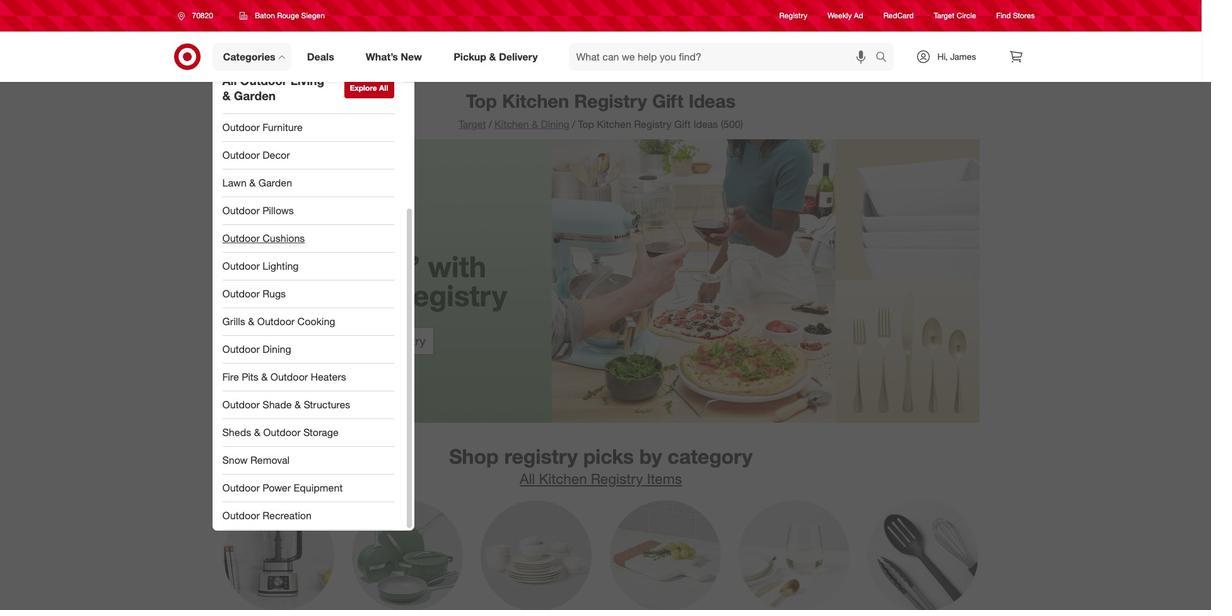 Task type: describe. For each thing, give the bounding box(es) containing it.
by
[[640, 445, 662, 470]]

categories
[[223, 50, 276, 63]]

outdoor dining link
[[212, 336, 404, 364]]

outdoor decor link
[[212, 142, 404, 169]]

sheds
[[222, 426, 251, 439]]

outdoor rugs link
[[212, 281, 404, 308]]

2 / from the left
[[572, 118, 576, 131]]

outdoor pillows
[[222, 204, 294, 217]]

snow
[[222, 454, 248, 467]]

& right pickup
[[489, 50, 496, 63]]

what's
[[366, 50, 398, 63]]

& right sheds
[[254, 426, 260, 439]]

outdoor for decor
[[222, 149, 260, 161]]

stores
[[1014, 11, 1035, 20]]

& right lawn
[[249, 176, 256, 189]]

categories link
[[212, 43, 291, 71]]

rugs
[[263, 288, 286, 300]]

grills & outdoor cooking link
[[212, 308, 404, 336]]

target inside top kitchen registry gift ideas target / kitchen & dining / top kitchen registry gift ideas (500)
[[459, 118, 486, 131]]

1 / from the left
[[489, 118, 492, 131]]

equipment
[[294, 482, 343, 495]]

weekly ad link
[[828, 10, 864, 21]]

target circle link
[[934, 10, 977, 21]]

outdoor shade & structures
[[222, 399, 350, 411]]

registry inside button
[[382, 335, 426, 348]]

outdoor lighting link
[[212, 253, 404, 281]]

outdoor rugs
[[222, 288, 286, 300]]

1 vertical spatial ideas
[[694, 118, 718, 131]]

1 vertical spatial top
[[578, 118, 594, 131]]

outdoor for cushions
[[222, 232, 260, 245]]

circle
[[957, 11, 977, 20]]

outdoor shade & structures link
[[212, 392, 404, 419]]

& inside all outdoor living & garden
[[222, 88, 231, 103]]

removal
[[251, 454, 290, 467]]

pickup & delivery link
[[443, 43, 554, 71]]

outdoor down rugs
[[257, 315, 295, 328]]

outdoor furniture link
[[212, 114, 404, 142]]

outdoor down outdoor shade & structures
[[263, 426, 301, 439]]

(500)
[[721, 118, 744, 131]]

outdoor inside all outdoor living & garden
[[240, 73, 287, 88]]

all kitchen registry items link
[[520, 471, 682, 488]]

outdoor for rugs
[[222, 288, 260, 300]]

fire
[[222, 371, 239, 383]]

couple cheers after making homemade pizzas. silverware and bowls in view. image
[[222, 139, 980, 423]]

outdoor cushions link
[[212, 225, 404, 253]]

target link
[[459, 118, 486, 131]]

structures
[[304, 399, 350, 411]]

category
[[668, 445, 753, 470]]

& inside top kitchen registry gift ideas target / kitchen & dining / top kitchen registry gift ideas (500)
[[532, 118, 538, 131]]

explore
[[350, 83, 377, 93]]

outdoor power equipment
[[222, 482, 343, 495]]

outdoor lighting
[[222, 260, 299, 272]]

search button
[[871, 43, 901, 73]]

snow removal
[[222, 454, 290, 467]]

heaters
[[311, 371, 346, 383]]

find
[[997, 11, 1012, 20]]

What can we help you find? suggestions appear below search field
[[569, 43, 879, 71]]

70820
[[192, 11, 213, 20]]

outdoor for power
[[222, 482, 260, 495]]

1 vertical spatial gift
[[675, 118, 691, 131]]

hi,
[[938, 51, 948, 62]]

1 horizontal spatial all
[[379, 83, 388, 93]]

pillows
[[263, 204, 294, 217]]

outdoor dining
[[222, 343, 291, 356]]

outdoor recreation
[[222, 510, 312, 522]]

outdoor decor
[[222, 149, 290, 161]]

registry inside say "i do" with wedding registry
[[392, 278, 507, 313]]

grills
[[222, 315, 245, 328]]

all outdoor living & garden
[[222, 73, 325, 103]]

outdoor pillows link
[[212, 197, 404, 225]]

furniture
[[263, 121, 303, 134]]

grills & outdoor cooking
[[222, 315, 335, 328]]

recreation
[[263, 510, 312, 522]]

registry link
[[780, 10, 808, 21]]

picks
[[584, 445, 634, 470]]

weekly ad
[[828, 11, 864, 20]]

pits
[[242, 371, 259, 383]]

pickup
[[454, 50, 487, 63]]

redcard link
[[884, 10, 914, 21]]

top kitchen registry gift ideas target / kitchen & dining / top kitchen registry gift ideas (500)
[[459, 90, 744, 131]]



Task type: locate. For each thing, give the bounding box(es) containing it.
garden up outdoor furniture
[[234, 88, 276, 103]]

outdoor up the grills
[[222, 288, 260, 300]]

ideas left (500)
[[694, 118, 718, 131]]

lawn & garden link
[[212, 169, 404, 197]]

redcard
[[884, 11, 914, 20]]

pickup & delivery
[[454, 50, 538, 63]]

power
[[263, 482, 291, 495]]

shop
[[449, 445, 499, 470]]

70820 button
[[169, 4, 227, 27]]

baton
[[255, 11, 275, 20]]

lawn
[[222, 176, 247, 189]]

cushions
[[263, 232, 305, 245]]

target inside button
[[346, 335, 379, 348]]

1 horizontal spatial top
[[578, 118, 594, 131]]

target for target registry
[[346, 335, 379, 348]]

sheds & outdoor storage
[[222, 426, 339, 439]]

say
[[286, 249, 336, 285]]

outdoor up the outdoor rugs
[[222, 260, 260, 272]]

delivery
[[499, 50, 538, 63]]

0 horizontal spatial /
[[489, 118, 492, 131]]

& down categories
[[222, 88, 231, 103]]

1 horizontal spatial target
[[459, 118, 486, 131]]

do"
[[373, 249, 420, 285]]

0 horizontal spatial top
[[466, 90, 497, 112]]

outdoor for recreation
[[222, 510, 260, 522]]

0 horizontal spatial all
[[222, 73, 237, 88]]

0 horizontal spatial target
[[346, 335, 379, 348]]

0 vertical spatial ideas
[[689, 90, 736, 112]]

outdoor down lawn
[[222, 204, 260, 217]]

1 horizontal spatial dining
[[541, 118, 570, 131]]

/ right the "kitchen & dining" link
[[572, 118, 576, 131]]

kitchen inside shop registry picks by category all kitchen registry items
[[539, 471, 587, 488]]

baton rouge siegen button
[[232, 4, 333, 27]]

wedding
[[265, 278, 384, 313]]

outdoor for pillows
[[222, 204, 260, 217]]

all down registry
[[520, 471, 535, 488]]

living
[[291, 73, 325, 88]]

garden
[[234, 88, 276, 103], [259, 176, 292, 189]]

all inside all outdoor living & garden
[[222, 73, 237, 88]]

dining
[[541, 118, 570, 131], [263, 343, 291, 356]]

decor
[[263, 149, 290, 161]]

garden inside all outdoor living & garden
[[234, 88, 276, 103]]

baton rouge siegen
[[255, 11, 325, 20]]

search
[[871, 51, 901, 64]]

outdoor down categories link
[[240, 73, 287, 88]]

storage
[[304, 426, 339, 439]]

& right pits
[[261, 371, 268, 383]]

weekly
[[828, 11, 852, 20]]

deals
[[307, 50, 334, 63]]

target for target circle
[[934, 11, 955, 20]]

"i
[[344, 249, 365, 285]]

say "i do" with wedding registry
[[265, 249, 507, 313]]

1 vertical spatial garden
[[259, 176, 292, 189]]

top up target 'link'
[[466, 90, 497, 112]]

ideas
[[689, 90, 736, 112], [694, 118, 718, 131]]

items
[[647, 471, 682, 488]]

siegen
[[301, 11, 325, 20]]

what's new
[[366, 50, 422, 63]]

1 horizontal spatial /
[[572, 118, 576, 131]]

james
[[951, 51, 977, 62]]

registry inside shop registry picks by category all kitchen registry items
[[591, 471, 643, 488]]

what's new link
[[355, 43, 438, 71]]

ad
[[854, 11, 864, 20]]

find stores link
[[997, 10, 1035, 21]]

outdoor power equipment link
[[212, 475, 404, 503]]

top right the "kitchen & dining" link
[[578, 118, 594, 131]]

& inside "link"
[[261, 371, 268, 383]]

with
[[428, 249, 486, 285]]

sheds & outdoor storage link
[[212, 419, 404, 447]]

outdoor up outdoor decor on the top
[[222, 121, 260, 134]]

/ right target 'link'
[[489, 118, 492, 131]]

& right 'shade'
[[295, 399, 301, 411]]

outdoor furniture
[[222, 121, 303, 134]]

outdoor up outdoor shade & structures
[[271, 371, 308, 383]]

outdoor for dining
[[222, 343, 260, 356]]

hi, james
[[938, 51, 977, 62]]

outdoor for shade
[[222, 399, 260, 411]]

all down categories
[[222, 73, 237, 88]]

all inside shop registry picks by category all kitchen registry items
[[520, 471, 535, 488]]

cooking
[[298, 315, 335, 328]]

outdoor for lighting
[[222, 260, 260, 272]]

shade
[[263, 399, 292, 411]]

all
[[222, 73, 237, 88], [379, 83, 388, 93], [520, 471, 535, 488]]

0 vertical spatial top
[[466, 90, 497, 112]]

0 horizontal spatial dining
[[263, 343, 291, 356]]

2 vertical spatial target
[[346, 335, 379, 348]]

garden down decor
[[259, 176, 292, 189]]

lighting
[[263, 260, 299, 272]]

new
[[401, 50, 422, 63]]

target registry button
[[338, 328, 434, 356]]

top
[[466, 90, 497, 112], [578, 118, 594, 131]]

& right the grills
[[248, 315, 255, 328]]

outdoor up sheds
[[222, 399, 260, 411]]

outdoor down snow
[[222, 482, 260, 495]]

shop registry picks by category all kitchen registry items
[[449, 445, 753, 488]]

ideas up (500)
[[689, 90, 736, 112]]

find stores
[[997, 11, 1035, 20]]

dining inside top kitchen registry gift ideas target / kitchen & dining / top kitchen registry gift ideas (500)
[[541, 118, 570, 131]]

0 vertical spatial dining
[[541, 118, 570, 131]]

lawn & garden
[[222, 176, 292, 189]]

0 vertical spatial gift
[[653, 90, 684, 112]]

all right explore
[[379, 83, 388, 93]]

outdoor cushions
[[222, 232, 305, 245]]

1 vertical spatial target
[[459, 118, 486, 131]]

snow removal link
[[212, 447, 404, 475]]

outdoor up lawn
[[222, 149, 260, 161]]

2 horizontal spatial target
[[934, 11, 955, 20]]

registry
[[505, 445, 578, 470]]

fire pits & outdoor heaters
[[222, 371, 346, 383]]

target
[[934, 11, 955, 20], [459, 118, 486, 131], [346, 335, 379, 348]]

outdoor down the grills
[[222, 343, 260, 356]]

kitchen & dining link
[[495, 118, 570, 131]]

outdoor down outdoor pillows
[[222, 232, 260, 245]]

explore all link
[[344, 78, 394, 98]]

0 vertical spatial garden
[[234, 88, 276, 103]]

kitchen
[[502, 90, 569, 112], [495, 118, 529, 131], [597, 118, 632, 131], [539, 471, 587, 488]]

outdoor recreation link
[[212, 503, 404, 530]]

outdoor left recreation
[[222, 510, 260, 522]]

deals link
[[296, 43, 350, 71]]

outdoor
[[240, 73, 287, 88], [222, 121, 260, 134], [222, 149, 260, 161], [222, 204, 260, 217], [222, 232, 260, 245], [222, 260, 260, 272], [222, 288, 260, 300], [257, 315, 295, 328], [222, 343, 260, 356], [271, 371, 308, 383], [222, 399, 260, 411], [263, 426, 301, 439], [222, 482, 260, 495], [222, 510, 260, 522]]

fire pits & outdoor heaters link
[[212, 364, 404, 392]]

0 vertical spatial target
[[934, 11, 955, 20]]

outdoor inside "link"
[[271, 371, 308, 383]]

2 horizontal spatial all
[[520, 471, 535, 488]]

& right target 'link'
[[532, 118, 538, 131]]

gift
[[653, 90, 684, 112], [675, 118, 691, 131]]

outdoor for furniture
[[222, 121, 260, 134]]

1 vertical spatial dining
[[263, 343, 291, 356]]



Task type: vqa. For each thing, say whether or not it's contained in the screenshot.
Outdoor Lighting Link
yes



